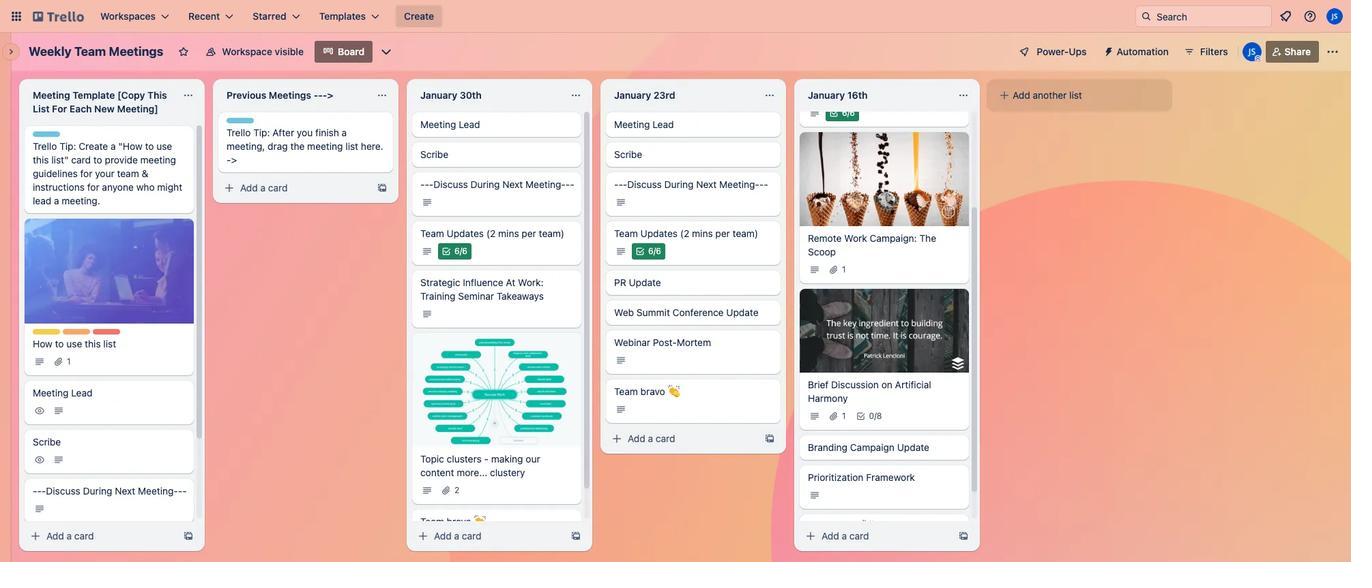 Task type: locate. For each thing, give the bounding box(es) containing it.
1 horizontal spatial jacob simon (jacobsimon16) image
[[1326, 8, 1343, 25]]

pr update link
[[606, 271, 781, 295]]

1 horizontal spatial (2
[[680, 228, 689, 239]]

making
[[491, 453, 523, 465]]

2 horizontal spatial during
[[664, 179, 694, 190]]

team updates (2 mins per team) up pr update "link"
[[614, 228, 758, 239]]

at
[[506, 277, 515, 289]]

bravo down prioritization
[[834, 521, 859, 533]]

campaign:
[[870, 233, 917, 244]]

1 team updates (2 mins per team) from the left
[[420, 228, 564, 239]]

card inside the trello tip: create a "how to use this list" card to provide meeting guidelines for your team & instructions for anyone who might lead a meeting.
[[71, 154, 91, 166]]

use right how
[[66, 338, 82, 350]]

0 horizontal spatial next
[[115, 486, 135, 497]]

Meeting Template [Copy This List For Each New Meeting] text field
[[25, 85, 175, 120]]

1 vertical spatial update
[[726, 307, 758, 319]]

trello tip: after you finish a meeting, drag the meeting list here. ->
[[227, 127, 383, 166]]

per for 'january 23rd' text field meeting lead link's ---discuss during next meeting--- link
[[715, 228, 730, 239]]

scribe for the january 30th text field
[[420, 149, 448, 160]]

meeting lead
[[420, 119, 480, 130], [614, 119, 674, 130], [33, 387, 92, 399]]

workspaces button
[[92, 5, 177, 27]]

meeting lead link for 'january 23rd' text field
[[606, 113, 781, 137]]

trello up list"
[[33, 141, 57, 152]]

branding
[[808, 442, 847, 453]]

update right conference
[[726, 307, 758, 319]]

2 updates from the left
[[640, 228, 678, 239]]

list right how
[[103, 338, 116, 350]]

1 vertical spatial for
[[87, 182, 99, 193]]

1 horizontal spatial discuss
[[434, 179, 468, 190]]

for left your
[[80, 168, 92, 179]]

trello up meeting,
[[227, 127, 251, 139]]

to
[[145, 141, 154, 152], [93, 154, 102, 166], [55, 338, 64, 350]]

team
[[117, 168, 139, 179]]

1 down how to use this list at the bottom left of page
[[67, 357, 71, 367]]

1 horizontal spatial lead
[[459, 119, 480, 130]]

2 horizontal spatial scribe
[[614, 149, 642, 160]]

this left list"
[[33, 154, 49, 166]]

per for ---discuss during next meeting--- link related to meeting lead link associated with the january 30th text field
[[522, 228, 536, 239]]

6/6 down the "january 16th" text field
[[842, 108, 855, 118]]

team bravo 👏 down prioritization
[[808, 521, 874, 533]]

1 vertical spatial use
[[66, 338, 82, 350]]

create from template… image for trello tip: after you finish a meeting, drag the meeting list here. ->
[[377, 183, 388, 194]]

sm image inside webinar post-mortem link
[[614, 354, 628, 368]]

1 horizontal spatial mins
[[692, 228, 713, 239]]

2 horizontal spatial next
[[696, 179, 717, 190]]

meeting,
[[227, 141, 265, 152]]

1 (2 from the left
[[486, 228, 496, 239]]

2 horizontal spatial 6/6
[[842, 108, 855, 118]]

0 horizontal spatial updates
[[447, 228, 484, 239]]

January 16th text field
[[800, 85, 950, 106]]

board link
[[315, 41, 373, 63]]

1 down harmony
[[842, 411, 846, 421]]

👏 down more...
[[474, 516, 486, 528]]

discuss for 'january 23rd' text field meeting lead link
[[627, 179, 662, 190]]

0 vertical spatial jacob simon (jacobsimon16) image
[[1326, 8, 1343, 25]]

0 horizontal spatial during
[[83, 486, 112, 497]]

add a card
[[240, 182, 288, 194], [628, 433, 675, 445], [46, 531, 94, 542], [434, 531, 481, 542], [822, 531, 869, 542]]

0 vertical spatial update
[[629, 277, 661, 289]]

card
[[71, 154, 91, 166], [268, 182, 288, 194], [656, 433, 675, 445], [74, 531, 94, 542], [462, 531, 481, 542], [849, 531, 869, 542]]

team bravo 👏 link down webinar post-mortem link
[[606, 380, 781, 424]]

add for prioritization framework link
[[822, 531, 839, 542]]

updates
[[447, 228, 484, 239], [640, 228, 678, 239]]

1 horizontal spatial meeting lead link
[[412, 113, 581, 137]]

2 mins from the left
[[692, 228, 713, 239]]

2 vertical spatial create from template… image
[[183, 532, 194, 542]]

jacob simon (jacobsimon16) image
[[1326, 8, 1343, 25], [1242, 42, 1261, 61]]

team right weekly
[[74, 44, 106, 59]]

0 vertical spatial create from template… image
[[377, 183, 388, 194]]

6/6 for 'january 23rd' text field meeting lead link
[[648, 246, 661, 257]]

2 team updates (2 mins per team) from the left
[[614, 228, 758, 239]]

create from template… image
[[377, 183, 388, 194], [764, 434, 775, 445], [183, 532, 194, 542]]

0 horizontal spatial create
[[79, 141, 108, 152]]

jacob simon (jacobsimon16) image right open information menu image on the right of page
[[1326, 8, 1343, 25]]

>
[[231, 154, 237, 166]]

how to use this list
[[33, 338, 116, 350]]

per
[[522, 228, 536, 239], [715, 228, 730, 239]]

create inside button
[[404, 10, 434, 22]]

(2 up pr update "link"
[[680, 228, 689, 239]]

mins up pr update "link"
[[692, 228, 713, 239]]

1 horizontal spatial meeting
[[307, 141, 343, 152]]

jacob simon (jacobsimon16) image right filters
[[1242, 42, 1261, 61]]

meeting down 'january 23rd' text field
[[614, 119, 650, 130]]

meeting lead link
[[412, 113, 581, 137], [606, 113, 781, 137], [25, 381, 194, 425]]

discussion
[[831, 379, 879, 391]]

sm image inside meeting lead link
[[52, 404, 66, 418]]

mins for pr update "link"
[[692, 228, 713, 239]]

filters
[[1200, 46, 1228, 57]]

sm image inside add another list 'link'
[[998, 89, 1011, 102]]

create button
[[396, 5, 442, 27]]

trello
[[227, 127, 251, 139], [33, 141, 57, 152]]

for down your
[[87, 182, 99, 193]]

team) for pr update "link"
[[733, 228, 758, 239]]

strategic influence at work: training seminar takeaways link
[[412, 271, 581, 328]]

2 horizontal spatial team bravo 👏
[[808, 521, 874, 533]]

0 horizontal spatial 6/6
[[454, 246, 467, 257]]

add a card link for strategic influence at work: training seminar takeaways
[[412, 527, 565, 547]]

1 down "work"
[[842, 265, 846, 275]]

to right how
[[55, 338, 64, 350]]

(2 up influence
[[486, 228, 496, 239]]

this
[[33, 154, 49, 166], [85, 338, 101, 350]]

trello tip: create a "how to use this list" card to provide meeting guidelines for your team & instructions for anyone who might lead a meeting. link
[[25, 126, 194, 214]]

1 team) from the left
[[539, 228, 564, 239]]

0 horizontal spatial team bravo 👏 link
[[412, 510, 581, 554]]

- inside the trello tip: after you finish a meeting, drag the meeting list here. ->
[[227, 154, 231, 166]]

summit
[[636, 307, 670, 319]]

remote work campaign: the scoop
[[808, 233, 936, 258]]

add another list link
[[992, 85, 1167, 106]]

Previous Meetings ---> text field
[[218, 85, 368, 106]]

1 per from the left
[[522, 228, 536, 239]]

2 horizontal spatial meeting lead
[[614, 119, 674, 130]]

0 horizontal spatial jacob simon (jacobsimon16) image
[[1242, 42, 1261, 61]]

0 vertical spatial use
[[156, 141, 172, 152]]

2 horizontal spatial ---discuss during next meeting--- link
[[606, 173, 781, 216]]

list
[[1069, 89, 1082, 101], [345, 141, 358, 152], [103, 338, 116, 350]]

tip: inside the trello tip: create a "how to use this list" card to provide meeting guidelines for your team & instructions for anyone who might lead a meeting.
[[60, 141, 76, 152]]

discuss
[[434, 179, 468, 190], [627, 179, 662, 190], [46, 486, 80, 497]]

meeting lead down how to use this list at the bottom left of page
[[33, 387, 92, 399]]

0 horizontal spatial per
[[522, 228, 536, 239]]

6/6
[[842, 108, 855, 118], [454, 246, 467, 257], [648, 246, 661, 257]]

back to home image
[[33, 5, 84, 27]]

use right the "how
[[156, 141, 172, 152]]

list right another
[[1069, 89, 1082, 101]]

1 horizontal spatial during
[[471, 179, 500, 190]]

2 (2 from the left
[[680, 228, 689, 239]]

scribe
[[420, 149, 448, 160], [614, 149, 642, 160], [33, 436, 61, 448]]

open information menu image
[[1303, 10, 1317, 23]]

content
[[420, 467, 454, 479]]

tip: up meeting,
[[253, 127, 270, 139]]

0 vertical spatial 1
[[842, 265, 846, 275]]

add
[[1013, 89, 1030, 101], [240, 182, 258, 194], [628, 433, 645, 445], [46, 531, 64, 542], [434, 531, 452, 542], [822, 531, 839, 542]]

2 horizontal spatial 👏
[[862, 521, 874, 533]]

January 30th text field
[[412, 85, 562, 106]]

lead down how to use this list at the bottom left of page
[[71, 387, 92, 399]]

0 vertical spatial create
[[404, 10, 434, 22]]

0 horizontal spatial tip:
[[60, 141, 76, 152]]

trello tip: create a "how to use this list" card to provide meeting guidelines for your team & instructions for anyone who might lead a meeting.
[[33, 141, 182, 207]]

visible
[[275, 46, 304, 57]]

0 horizontal spatial mins
[[498, 228, 519, 239]]

mins up at
[[498, 228, 519, 239]]

starred button
[[244, 5, 308, 27]]

list inside the trello tip: after you finish a meeting, drag the meeting list here. ->
[[345, 141, 358, 152]]

2 horizontal spatial meeting-
[[719, 179, 759, 190]]

bravo down 2
[[447, 516, 471, 528]]

2 horizontal spatial lead
[[652, 119, 674, 130]]

team bravo 👏 link down prioritization framework link
[[800, 515, 969, 558]]

next for 'january 23rd' text field meeting lead link
[[696, 179, 717, 190]]

1 horizontal spatial meeting-
[[525, 179, 566, 190]]

0 horizontal spatial meeting
[[140, 154, 176, 166]]

update right pr
[[629, 277, 661, 289]]

create from template… image
[[570, 532, 581, 542], [958, 532, 969, 542]]

meeting
[[420, 119, 456, 130], [614, 119, 650, 130], [33, 387, 69, 399]]

1 horizontal spatial trello
[[227, 127, 251, 139]]

1 horizontal spatial meeting
[[420, 119, 456, 130]]

0 vertical spatial trello
[[227, 127, 251, 139]]

2 per from the left
[[715, 228, 730, 239]]

&
[[142, 168, 148, 179]]

meeting up & in the left top of the page
[[140, 154, 176, 166]]

1 horizontal spatial team updates (2 mins per team)
[[614, 228, 758, 239]]

anyone
[[102, 182, 134, 193]]

to up your
[[93, 154, 102, 166]]

6/6 up strategic
[[454, 246, 467, 257]]

team bravo 👏 link
[[606, 380, 781, 424], [412, 510, 581, 554], [800, 515, 969, 558]]

1 horizontal spatial this
[[85, 338, 101, 350]]

0 vertical spatial tip:
[[253, 127, 270, 139]]

1 horizontal spatial create
[[404, 10, 434, 22]]

0 horizontal spatial team)
[[539, 228, 564, 239]]

0 horizontal spatial create from template… image
[[570, 532, 581, 542]]

team down content
[[420, 516, 444, 528]]

---discuss during next meeting--- link
[[412, 173, 581, 216], [606, 173, 781, 216], [25, 479, 194, 523]]

during
[[471, 179, 500, 190], [664, 179, 694, 190], [83, 486, 112, 497]]

trello for trello tip: create a "how to use this list" card to provide meeting guidelines for your team & instructions for anyone who might lead a meeting.
[[33, 141, 57, 152]]

2 horizontal spatial ---discuss during next meeting---
[[614, 179, 768, 190]]

during for the january 30th text field
[[471, 179, 500, 190]]

0 horizontal spatial team updates (2 mins per team)
[[420, 228, 564, 239]]

0 horizontal spatial list
[[103, 338, 116, 350]]

1 horizontal spatial create from template… image
[[958, 532, 969, 542]]

discuss for meeting lead link associated with the january 30th text field
[[434, 179, 468, 190]]

6/6 up 'pr update'
[[648, 246, 661, 257]]

1 horizontal spatial next
[[502, 179, 523, 190]]

1 updates from the left
[[447, 228, 484, 239]]

training
[[420, 291, 455, 302]]

per up work:
[[522, 228, 536, 239]]

lead down the january 30th text field
[[459, 119, 480, 130]]

this right how
[[85, 338, 101, 350]]

this member is an admin of this board. image
[[1255, 55, 1261, 61]]

1 vertical spatial trello
[[33, 141, 57, 152]]

"how
[[118, 141, 142, 152]]

2 horizontal spatial to
[[145, 141, 154, 152]]

create inside the trello tip: create a "how to use this list" card to provide meeting guidelines for your team & instructions for anyone who might lead a meeting.
[[79, 141, 108, 152]]

a inside the trello tip: after you finish a meeting, drag the meeting list here. ->
[[342, 127, 347, 139]]

create
[[404, 10, 434, 22], [79, 141, 108, 152]]

list inside add another list 'link'
[[1069, 89, 1082, 101]]

sm image
[[1098, 41, 1117, 60], [998, 89, 1011, 102], [808, 106, 822, 120], [827, 106, 841, 120], [420, 245, 434, 259], [439, 245, 453, 259], [614, 245, 628, 259], [827, 263, 841, 277], [420, 308, 434, 321], [33, 355, 46, 369], [52, 355, 66, 369], [614, 403, 628, 417], [33, 404, 46, 418], [420, 484, 434, 498], [808, 489, 822, 503], [804, 530, 817, 544]]

2 create from template… image from the left
[[958, 532, 969, 542]]

work
[[844, 233, 867, 244]]

meeting down finish at left top
[[307, 141, 343, 152]]

pr update
[[614, 277, 661, 289]]

sm image inside prioritization framework link
[[808, 489, 822, 503]]

use
[[156, 141, 172, 152], [66, 338, 82, 350]]

0 horizontal spatial lead
[[71, 387, 92, 399]]

1 vertical spatial create
[[79, 141, 108, 152]]

team bravo 👏 link down 2
[[412, 510, 581, 554]]

team up strategic
[[420, 228, 444, 239]]

(2
[[486, 228, 496, 239], [680, 228, 689, 239]]

0 horizontal spatial to
[[55, 338, 64, 350]]

1 horizontal spatial updates
[[640, 228, 678, 239]]

1 horizontal spatial create from template… image
[[377, 183, 388, 194]]

team down webinar
[[614, 386, 638, 398]]

1 horizontal spatial use
[[156, 141, 172, 152]]

meeting- for 'january 23rd' text field
[[719, 179, 759, 190]]

2 vertical spatial list
[[103, 338, 116, 350]]

1 vertical spatial tip:
[[60, 141, 76, 152]]

bravo down webinar post-mortem
[[640, 386, 665, 398]]

0 horizontal spatial update
[[629, 277, 661, 289]]

here.
[[361, 141, 383, 152]]

webinar
[[614, 337, 650, 349]]

0 horizontal spatial meeting lead link
[[25, 381, 194, 425]]

1 horizontal spatial scribe link
[[412, 143, 581, 167]]

meeting down how
[[33, 387, 69, 399]]

team) for strategic influence at work: training seminar takeaways link
[[539, 228, 564, 239]]

our
[[526, 453, 540, 465]]

meeting lead down 'january 23rd' text field
[[614, 119, 674, 130]]

bravo
[[640, 386, 665, 398], [447, 516, 471, 528], [834, 521, 859, 533]]

team updates (2 mins per team) up influence
[[420, 228, 564, 239]]

lead for 'january 23rd' text field
[[652, 119, 674, 130]]

2 team) from the left
[[733, 228, 758, 239]]

1 horizontal spatial tip:
[[253, 127, 270, 139]]

tip: for create
[[60, 141, 76, 152]]

2 vertical spatial to
[[55, 338, 64, 350]]

scribe link for the january 30th text field
[[412, 143, 581, 167]]

1 horizontal spatial ---discuss during next meeting---
[[420, 179, 574, 190]]

(2 for strategic influence at work: training seminar takeaways link
[[486, 228, 496, 239]]

0 vertical spatial meeting
[[307, 141, 343, 152]]

---discuss during next meeting--- link for 'january 23rd' text field meeting lead link
[[606, 173, 781, 216]]

customize views image
[[379, 45, 393, 59]]

webinar post-mortem
[[614, 337, 711, 349]]

updates up influence
[[447, 228, 484, 239]]

1 horizontal spatial meeting lead
[[420, 119, 480, 130]]

per up pr update "link"
[[715, 228, 730, 239]]

0 horizontal spatial ---discuss during next meeting---
[[33, 486, 187, 497]]

1 create from template… image from the left
[[570, 532, 581, 542]]

1 horizontal spatial team)
[[733, 228, 758, 239]]

trello inside the trello tip: after you finish a meeting, drag the meeting list here. ->
[[227, 127, 251, 139]]

👏
[[668, 386, 680, 398], [474, 516, 486, 528], [862, 521, 874, 533]]

tip: for after
[[253, 127, 270, 139]]

the
[[919, 233, 936, 244]]

lead down 'january 23rd' text field
[[652, 119, 674, 130]]

weekly team meetings
[[29, 44, 163, 59]]

card for the leftmost ---discuss during next meeting--- link
[[74, 531, 94, 542]]

-
[[227, 154, 231, 166], [420, 179, 425, 190], [425, 179, 429, 190], [429, 179, 434, 190], [566, 179, 570, 190], [570, 179, 574, 190], [614, 179, 619, 190], [619, 179, 623, 190], [623, 179, 627, 190], [759, 179, 764, 190], [764, 179, 768, 190], [484, 453, 489, 465], [33, 486, 37, 497], [37, 486, 42, 497], [42, 486, 46, 497], [178, 486, 182, 497], [182, 486, 187, 497]]

trello for trello tip: after you finish a meeting, drag the meeting list here. ->
[[227, 127, 251, 139]]

👏 down prioritization framework link
[[862, 521, 874, 533]]

meeting inside the trello tip: create a "how to use this list" card to provide meeting guidelines for your team & instructions for anyone who might lead a meeting.
[[140, 154, 176, 166]]

0 vertical spatial to
[[145, 141, 154, 152]]

meeting down the january 30th text field
[[420, 119, 456, 130]]

tip: up list"
[[60, 141, 76, 152]]

1 for brief
[[842, 411, 846, 421]]

sm image
[[222, 182, 236, 195], [420, 196, 434, 209], [614, 196, 628, 209], [633, 245, 647, 259], [808, 263, 822, 277], [614, 354, 628, 368], [52, 404, 66, 418], [808, 410, 822, 423], [827, 410, 841, 423], [854, 410, 868, 423], [610, 433, 624, 446], [33, 453, 46, 467], [52, 453, 66, 467], [439, 484, 453, 498], [33, 503, 46, 516], [29, 530, 42, 544], [416, 530, 430, 544]]

2 horizontal spatial meeting lead link
[[606, 113, 781, 137]]

updates up 'pr update'
[[640, 228, 678, 239]]

use inside the trello tip: create a "how to use this list" card to provide meeting guidelines for your team & instructions for anyone who might lead a meeting.
[[156, 141, 172, 152]]

team bravo 👏 down webinar
[[614, 386, 680, 398]]

Board name text field
[[22, 41, 170, 63]]

meeting lead for 'january 23rd' text field meeting lead link
[[614, 119, 674, 130]]

1 mins from the left
[[498, 228, 519, 239]]

0 horizontal spatial scribe
[[33, 436, 61, 448]]

list left here.
[[345, 141, 358, 152]]

update up framework
[[897, 442, 929, 453]]

to right the "how
[[145, 141, 154, 152]]

sm image inside add a card link
[[804, 530, 817, 544]]

tip: inside the trello tip: after you finish a meeting, drag the meeting list here. ->
[[253, 127, 270, 139]]

meeting lead down the january 30th text field
[[420, 119, 480, 130]]

trello inside the trello tip: create a "how to use this list" card to provide meeting guidelines for your team & instructions for anyone who might lead a meeting.
[[33, 141, 57, 152]]

0 horizontal spatial create from template… image
[[183, 532, 194, 542]]

card for strategic influence at work: training seminar takeaways link
[[462, 531, 481, 542]]

trello tip: after you finish a meeting, drag the meeting list here. -> link
[[218, 113, 393, 173]]

next for meeting lead link associated with the january 30th text field
[[502, 179, 523, 190]]

add a card link
[[218, 179, 371, 198], [606, 430, 759, 449], [25, 527, 177, 547], [412, 527, 565, 547], [800, 527, 953, 547]]

0 horizontal spatial bravo
[[447, 516, 471, 528]]

team bravo 👏 down 2
[[420, 516, 486, 528]]

👏 down webinar post-mortem link
[[668, 386, 680, 398]]

0 horizontal spatial (2
[[486, 228, 496, 239]]

add a card for ---discuss during next meeting---
[[46, 531, 94, 542]]

2 vertical spatial 1
[[842, 411, 846, 421]]

0 vertical spatial this
[[33, 154, 49, 166]]

updates for strategic influence at work: training seminar takeaways link
[[447, 228, 484, 239]]

2 horizontal spatial update
[[897, 442, 929, 453]]

team)
[[539, 228, 564, 239], [733, 228, 758, 239]]

add for pr update "link"
[[628, 433, 645, 445]]

automation button
[[1098, 41, 1177, 63]]

1 horizontal spatial per
[[715, 228, 730, 239]]

card for pr update "link"
[[656, 433, 675, 445]]



Task type: describe. For each thing, give the bounding box(es) containing it.
meeting- for the january 30th text field
[[525, 179, 566, 190]]

0 horizontal spatial scribe link
[[25, 430, 194, 474]]

lead
[[33, 195, 51, 207]]

recent
[[188, 10, 220, 22]]

branding campaign update
[[808, 442, 929, 453]]

create from template… image for prioritization framework
[[958, 532, 969, 542]]

1 vertical spatial create from template… image
[[764, 434, 775, 445]]

ups
[[1069, 46, 1087, 57]]

1 horizontal spatial 👏
[[668, 386, 680, 398]]

star or unstar board image
[[178, 46, 189, 57]]

0/8
[[869, 411, 882, 421]]

1 vertical spatial jacob simon (jacobsimon16) image
[[1242, 42, 1261, 61]]

meeting inside the trello tip: after you finish a meeting, drag the meeting list here. ->
[[307, 141, 343, 152]]

prioritization framework
[[808, 472, 915, 483]]

list"
[[51, 154, 69, 166]]

1 horizontal spatial team bravo 👏 link
[[606, 380, 781, 424]]

lead for the january 30th text field
[[459, 119, 480, 130]]

starred
[[253, 10, 286, 22]]

topic
[[420, 453, 444, 465]]

0 notifications image
[[1277, 8, 1294, 25]]

guidelines
[[33, 168, 78, 179]]

1 horizontal spatial update
[[726, 307, 758, 319]]

during for 'january 23rd' text field
[[664, 179, 694, 190]]

workspace
[[222, 46, 272, 57]]

add for strategic influence at work: training seminar takeaways link
[[434, 531, 452, 542]]

branding campaign update link
[[800, 436, 969, 460]]

web
[[614, 307, 634, 319]]

influence
[[463, 277, 503, 289]]

search image
[[1141, 11, 1152, 22]]

after
[[272, 127, 294, 139]]

add a card link for prioritization framework
[[800, 527, 953, 547]]

1 horizontal spatial bravo
[[640, 386, 665, 398]]

team updates (2 mins per team) for pr update "link"
[[614, 228, 758, 239]]

artificial
[[895, 379, 931, 391]]

0 horizontal spatial meeting lead
[[33, 387, 92, 399]]

harmony
[[808, 393, 848, 404]]

power-ups button
[[1009, 41, 1095, 63]]

0 vertical spatial for
[[80, 168, 92, 179]]

add a card for strategic influence at work: training seminar takeaways
[[434, 531, 481, 542]]

brief discussion on artificial harmony
[[808, 379, 931, 404]]

recent button
[[180, 5, 242, 27]]

how
[[33, 338, 52, 350]]

0 horizontal spatial meeting
[[33, 387, 69, 399]]

post-
[[653, 337, 677, 349]]

updates for pr update "link"
[[640, 228, 678, 239]]

your
[[95, 168, 114, 179]]

team down prioritization
[[808, 521, 832, 533]]

share button
[[1266, 41, 1319, 63]]

1 vertical spatial this
[[85, 338, 101, 350]]

workspace visible
[[222, 46, 304, 57]]

scribe for 'january 23rd' text field
[[614, 149, 642, 160]]

Search field
[[1152, 6, 1271, 27]]

the
[[290, 141, 305, 152]]

work:
[[518, 277, 543, 289]]

(2 for pr update "link"
[[680, 228, 689, 239]]

show menu image
[[1326, 45, 1339, 59]]

team bravo 👏 for rightmost team bravo 👏 link
[[808, 521, 874, 533]]

---discuss during next meeting--- for 'january 23rd' text field scribe link
[[614, 179, 768, 190]]

2
[[454, 486, 459, 496]]

automation
[[1117, 46, 1169, 57]]

brief
[[808, 379, 829, 391]]

add inside add another list 'link'
[[1013, 89, 1030, 101]]

finish
[[315, 127, 339, 139]]

strategic
[[420, 277, 460, 289]]

update inside "link"
[[629, 277, 661, 289]]

2 horizontal spatial bravo
[[834, 521, 859, 533]]

you
[[297, 127, 313, 139]]

clusters
[[447, 453, 482, 465]]

team bravo 👏 for the leftmost team bravo 👏 link
[[420, 516, 486, 528]]

conference
[[673, 307, 724, 319]]

sm image inside strategic influence at work: training seminar takeaways link
[[420, 308, 434, 321]]

mortem
[[677, 337, 711, 349]]

create from template… image for strategic influence at work: training seminar takeaways
[[570, 532, 581, 542]]

takeaways
[[497, 291, 544, 302]]

add for the leftmost ---discuss during next meeting--- link
[[46, 531, 64, 542]]

- inside topic clusters - making our content more... clustery
[[484, 453, 489, 465]]

templates
[[319, 10, 366, 22]]

card for prioritization framework link
[[849, 531, 869, 542]]

topic clusters - making our content more... clustery
[[420, 453, 540, 479]]

---discuss during next meeting--- for scribe link corresponding to the january 30th text field
[[420, 179, 574, 190]]

another
[[1033, 89, 1067, 101]]

seminar
[[458, 291, 494, 302]]

meeting lead for meeting lead link associated with the january 30th text field
[[420, 119, 480, 130]]

clustery
[[490, 467, 525, 479]]

0 horizontal spatial use
[[66, 338, 82, 350]]

who
[[136, 182, 155, 193]]

0 horizontal spatial 👏
[[474, 516, 486, 528]]

power-ups
[[1037, 46, 1087, 57]]

prioritization
[[808, 472, 863, 483]]

primary element
[[0, 0, 1351, 33]]

instructions
[[33, 182, 85, 193]]

1 for remote
[[842, 265, 846, 275]]

2 horizontal spatial team bravo 👏 link
[[800, 515, 969, 558]]

scribe link for 'january 23rd' text field
[[606, 143, 781, 167]]

0 horizontal spatial ---discuss during next meeting--- link
[[25, 479, 194, 523]]

team updates (2 mins per team) for strategic influence at work: training seminar takeaways link
[[420, 228, 564, 239]]

templates button
[[311, 5, 388, 27]]

1 vertical spatial 1
[[67, 357, 71, 367]]

January 23rd text field
[[606, 85, 756, 106]]

2 vertical spatial update
[[897, 442, 929, 453]]

team inside text box
[[74, 44, 106, 59]]

1 horizontal spatial team bravo 👏
[[614, 386, 680, 398]]

team up pr
[[614, 228, 638, 239]]

web summit conference update
[[614, 307, 758, 319]]

meeting.
[[62, 195, 100, 207]]

power-
[[1037, 46, 1069, 57]]

1 horizontal spatial to
[[93, 154, 102, 166]]

create from template… image for trello tip: create a "how to use this list" card to provide meeting guidelines for your team & instructions for anyone who might lead a meeting.
[[183, 532, 194, 542]]

6/6 link
[[800, 83, 969, 127]]

mins for strategic influence at work: training seminar takeaways link
[[498, 228, 519, 239]]

on
[[881, 379, 892, 391]]

0 horizontal spatial meeting-
[[138, 486, 178, 497]]

pr
[[614, 277, 626, 289]]

weekly
[[29, 44, 71, 59]]

6/6 for meeting lead link associated with the january 30th text field
[[454, 246, 467, 257]]

board
[[338, 46, 364, 57]]

workspaces
[[100, 10, 156, 22]]

sm image inside automation button
[[1098, 41, 1117, 60]]

add a card for prioritization framework
[[822, 531, 869, 542]]

remote
[[808, 233, 842, 244]]

strategic influence at work: training seminar takeaways
[[420, 277, 544, 302]]

framework
[[866, 472, 915, 483]]

0 horizontal spatial discuss
[[46, 486, 80, 497]]

might
[[157, 182, 182, 193]]

sm image inside meeting lead link
[[33, 404, 46, 418]]

web summit conference update link
[[606, 301, 781, 325]]

filters button
[[1180, 41, 1232, 63]]

campaign
[[850, 442, 894, 453]]

provide
[[105, 154, 138, 166]]

this inside the trello tip: create a "how to use this list" card to provide meeting guidelines for your team & instructions for anyone who might lead a meeting.
[[33, 154, 49, 166]]

---discuss during next meeting--- link for meeting lead link associated with the january 30th text field
[[412, 173, 581, 216]]

webinar post-mortem link
[[606, 331, 781, 375]]

workspace visible button
[[197, 41, 312, 63]]

meetings
[[109, 44, 163, 59]]

add a card link for ---discuss during next meeting---
[[25, 527, 177, 547]]

meeting for 'january 23rd' text field meeting lead link
[[614, 119, 650, 130]]

meeting lead link for the january 30th text field
[[412, 113, 581, 137]]

more...
[[457, 467, 487, 479]]

meeting for meeting lead link associated with the january 30th text field
[[420, 119, 456, 130]]

add another list
[[1013, 89, 1082, 101]]



Task type: vqa. For each thing, say whether or not it's contained in the screenshot.
7th + from the bottom
no



